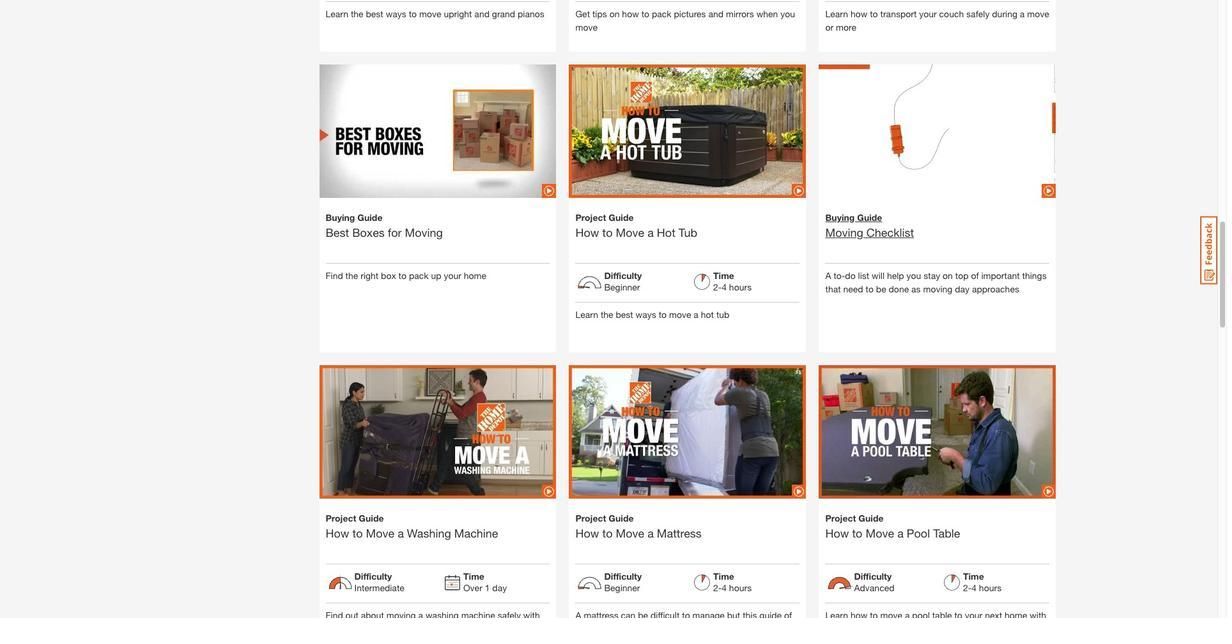 Task type: describe. For each thing, give the bounding box(es) containing it.
learn for learn the best ways to move a hot tub
[[576, 309, 599, 320]]

grand
[[492, 8, 516, 19]]

a for how to move a hot tub
[[648, 225, 654, 240]]

pictures
[[674, 8, 706, 19]]

how to move a washing machine image
[[319, 344, 557, 522]]

difficulty for washing
[[355, 571, 392, 582]]

be
[[877, 284, 887, 295]]

project guide how to move a mattress
[[576, 513, 702, 541]]

a for how to move a pool table
[[898, 527, 904, 541]]

a inside learn how to transport your couch safely during a move or more
[[1020, 8, 1025, 19]]

get tips on how to pack pictures and mirrors when you move
[[576, 8, 796, 32]]

machine
[[455, 527, 498, 541]]

buying guide best boxes for moving
[[326, 212, 443, 240]]

difficulty advanced
[[855, 571, 895, 594]]

moving checklist image
[[819, 43, 1057, 220]]

time 2-4 hours for how to move a hot tub
[[714, 270, 752, 293]]

time over 1 day
[[464, 571, 507, 594]]

2- for how to move a hot tub
[[714, 282, 722, 293]]

how to move a pool table image
[[819, 344, 1057, 522]]

buying guide moving checklist
[[826, 212, 915, 240]]

how for how to move a mattress
[[576, 527, 599, 541]]

guide inside buying guide best boxes for moving
[[358, 212, 383, 223]]

that
[[826, 284, 841, 295]]

hours for how to move a pool table
[[980, 583, 1002, 594]]

washing
[[407, 527, 451, 541]]

the for best boxes for moving
[[346, 270, 358, 281]]

list
[[859, 270, 870, 281]]

on inside the get tips on how to pack pictures and mirrors when you move
[[610, 8, 620, 19]]

best boxes for moving image
[[319, 43, 557, 220]]

pack for up
[[409, 270, 429, 281]]

guide for how to move a pool table
[[859, 513, 884, 524]]

time for how to move a hot tub
[[714, 270, 735, 281]]

project for how to move a hot tub
[[576, 212, 607, 223]]

important
[[982, 270, 1020, 281]]

difficulty intermediate
[[355, 571, 405, 594]]

home
[[464, 270, 487, 281]]

of
[[972, 270, 979, 281]]

best for learn the best ways to move a hot tub
[[616, 309, 634, 320]]

tips
[[593, 8, 607, 19]]

learn the best ways to move upright and grand pianos
[[326, 8, 545, 19]]

move for washing
[[366, 527, 395, 541]]

guide inside 'buying guide moving checklist'
[[858, 212, 883, 223]]

your inside learn how to transport your couch safely during a move or more
[[920, 8, 937, 19]]

more
[[836, 21, 857, 32]]

for
[[388, 225, 402, 240]]

to inside project guide how to move a hot tub
[[603, 225, 613, 240]]

buying for best
[[326, 212, 355, 223]]

tub
[[717, 309, 730, 320]]

right
[[361, 270, 379, 281]]

as
[[912, 284, 921, 295]]

moving
[[924, 284, 953, 295]]

time for how to move a mattress
[[714, 571, 735, 582]]

couch
[[940, 8, 964, 19]]

need
[[844, 284, 864, 295]]

difficulty beginner for mattress
[[605, 571, 642, 594]]

pianos
[[518, 8, 545, 19]]

on inside a to-do list will help you stay on top of important things that need to be done as moving day approaches
[[943, 270, 953, 281]]

find the right box to pack up your home
[[326, 270, 487, 281]]

ways for a
[[636, 309, 657, 320]]

guide for how to move a mattress
[[609, 513, 634, 524]]

move for mattress
[[616, 527, 645, 541]]

project for how to move a mattress
[[576, 513, 607, 524]]

how for how to move a pool table
[[826, 527, 849, 541]]

when
[[757, 8, 778, 19]]

hours for how to move a hot tub
[[730, 282, 752, 293]]

difficulty for hot
[[605, 270, 642, 281]]

project for how to move a pool table
[[826, 513, 857, 524]]

the for how to move a hot tub
[[601, 309, 614, 320]]

tub
[[679, 225, 698, 240]]

help
[[888, 270, 905, 281]]

approaches
[[973, 284, 1020, 295]]

to inside learn how to transport your couch safely during a move or more
[[870, 8, 878, 19]]

2- for how to move a mattress
[[714, 583, 722, 594]]

get
[[576, 8, 590, 19]]

time for how to move a washing machine
[[464, 571, 485, 582]]

during
[[993, 8, 1018, 19]]

ways for upright
[[386, 8, 407, 19]]

intermediate
[[355, 583, 405, 594]]

over
[[464, 583, 483, 594]]

move for hot
[[616, 225, 645, 240]]

find
[[326, 270, 343, 281]]

0 vertical spatial the
[[351, 8, 364, 19]]

up
[[431, 270, 442, 281]]

a to-do list will help you stay on top of important things that need to be done as moving day approaches
[[826, 270, 1047, 295]]

advanced
[[855, 583, 895, 594]]

move for pool
[[866, 527, 895, 541]]



Task type: vqa. For each thing, say whether or not it's contained in the screenshot.
PIANOS
yes



Task type: locate. For each thing, give the bounding box(es) containing it.
boxes
[[352, 225, 385, 240]]

project inside project guide how to move a hot tub
[[576, 212, 607, 223]]

0 horizontal spatial on
[[610, 8, 620, 19]]

a inside project guide how to move a pool table
[[898, 527, 904, 541]]

hours for how to move a mattress
[[730, 583, 752, 594]]

0 horizontal spatial best
[[366, 8, 384, 19]]

1 how from the left
[[622, 8, 639, 19]]

beginner
[[605, 282, 640, 293], [605, 583, 640, 594]]

2-
[[714, 282, 722, 293], [714, 583, 722, 594], [964, 583, 972, 594]]

day
[[956, 284, 970, 295], [493, 583, 507, 594]]

1 and from the left
[[475, 8, 490, 19]]

1 beginner from the top
[[605, 282, 640, 293]]

your right up
[[444, 270, 462, 281]]

0 vertical spatial you
[[781, 8, 796, 19]]

time for how to move a pool table
[[964, 571, 985, 582]]

1 buying from the left
[[326, 212, 355, 223]]

2- for how to move a pool table
[[964, 583, 972, 594]]

1 horizontal spatial on
[[943, 270, 953, 281]]

0 horizontal spatial day
[[493, 583, 507, 594]]

day right 1
[[493, 583, 507, 594]]

hot
[[701, 309, 714, 320]]

pack inside the get tips on how to pack pictures and mirrors when you move
[[652, 8, 672, 19]]

to inside a to-do list will help you stay on top of important things that need to be done as moving day approaches
[[866, 284, 874, 295]]

upright
[[444, 8, 472, 19]]

4 for how to move a hot tub
[[722, 282, 727, 293]]

1 horizontal spatial how
[[851, 8, 868, 19]]

transport
[[881, 8, 917, 19]]

0 vertical spatial beginner
[[605, 282, 640, 293]]

how right tips
[[622, 8, 639, 19]]

how
[[576, 225, 599, 240], [326, 527, 349, 541], [576, 527, 599, 541], [826, 527, 849, 541]]

1 moving from the left
[[405, 225, 443, 240]]

to
[[409, 8, 417, 19], [642, 8, 650, 19], [870, 8, 878, 19], [603, 225, 613, 240], [399, 270, 407, 281], [866, 284, 874, 295], [659, 309, 667, 320], [353, 527, 363, 541], [603, 527, 613, 541], [853, 527, 863, 541]]

1 horizontal spatial ways
[[636, 309, 657, 320]]

0 horizontal spatial pack
[[409, 270, 429, 281]]

or
[[826, 21, 834, 32]]

buying inside 'buying guide moving checklist'
[[826, 212, 855, 223]]

will
[[872, 270, 885, 281]]

move
[[616, 225, 645, 240], [366, 527, 395, 541], [616, 527, 645, 541], [866, 527, 895, 541]]

beginner for mattress
[[605, 583, 640, 594]]

1 vertical spatial you
[[907, 270, 922, 281]]

guide for how to move a hot tub
[[609, 212, 634, 223]]

1
[[485, 583, 490, 594]]

2 how from the left
[[851, 8, 868, 19]]

pack for pictures
[[652, 8, 672, 19]]

0 vertical spatial your
[[920, 8, 937, 19]]

time inside time over 1 day
[[464, 571, 485, 582]]

move
[[419, 8, 442, 19], [1028, 8, 1050, 19], [576, 21, 598, 32], [669, 309, 692, 320]]

pack left pictures
[[652, 8, 672, 19]]

2 horizontal spatial learn
[[826, 8, 849, 19]]

4 for how to move a pool table
[[972, 583, 977, 594]]

ways left upright
[[386, 8, 407, 19]]

to inside project guide how to move a pool table
[[853, 527, 863, 541]]

0 horizontal spatial learn
[[326, 8, 349, 19]]

buying
[[326, 212, 355, 223], [826, 212, 855, 223]]

beginner down project guide how to move a mattress at bottom
[[605, 583, 640, 594]]

0 vertical spatial pack
[[652, 8, 672, 19]]

day inside a to-do list will help you stay on top of important things that need to be done as moving day approaches
[[956, 284, 970, 295]]

move left upright
[[419, 8, 442, 19]]

you right when
[[781, 8, 796, 19]]

difficulty inside the difficulty advanced
[[855, 571, 892, 582]]

2 buying from the left
[[826, 212, 855, 223]]

move down the get
[[576, 21, 598, 32]]

difficulty up intermediate
[[355, 571, 392, 582]]

move inside project guide how to move a pool table
[[866, 527, 895, 541]]

to inside project guide how to move a mattress
[[603, 527, 613, 541]]

how for how to move a hot tub
[[576, 225, 599, 240]]

pool
[[907, 527, 930, 541]]

0 vertical spatial best
[[366, 8, 384, 19]]

time
[[714, 270, 735, 281], [464, 571, 485, 582], [714, 571, 735, 582], [964, 571, 985, 582]]

1 difficulty beginner from the top
[[605, 270, 642, 293]]

1 horizontal spatial pack
[[652, 8, 672, 19]]

1 vertical spatial beginner
[[605, 583, 640, 594]]

move inside project guide how to move a mattress
[[616, 527, 645, 541]]

moving up to-
[[826, 225, 864, 240]]

do
[[846, 270, 856, 281]]

guide inside project guide how to move a pool table
[[859, 513, 884, 524]]

ways
[[386, 8, 407, 19], [636, 309, 657, 320]]

difficulty beginner up learn the best ways to move a hot tub
[[605, 270, 642, 293]]

learn how to transport your couch safely during a move or more
[[826, 8, 1050, 32]]

and for grand
[[475, 8, 490, 19]]

difficulty for mattress
[[605, 571, 642, 582]]

move left mattress
[[616, 527, 645, 541]]

buying inside buying guide best boxes for moving
[[326, 212, 355, 223]]

0 horizontal spatial your
[[444, 270, 462, 281]]

mattress
[[657, 527, 702, 541]]

on
[[610, 8, 620, 19], [943, 270, 953, 281]]

project guide how to move a hot tub
[[576, 212, 698, 240]]

to inside the get tips on how to pack pictures and mirrors when you move
[[642, 8, 650, 19]]

beginner for hot
[[605, 282, 640, 293]]

best
[[366, 8, 384, 19], [616, 309, 634, 320]]

a left mattress
[[648, 527, 654, 541]]

1 horizontal spatial moving
[[826, 225, 864, 240]]

best for learn the best ways to move upright and grand pianos
[[366, 8, 384, 19]]

how inside project guide how to move a hot tub
[[576, 225, 599, 240]]

how inside learn how to transport your couch safely during a move or more
[[851, 8, 868, 19]]

guide inside project guide how to move a mattress
[[609, 513, 634, 524]]

0 horizontal spatial how
[[622, 8, 639, 19]]

difficulty beginner for hot
[[605, 270, 642, 293]]

move inside learn how to transport your couch safely during a move or more
[[1028, 8, 1050, 19]]

move inside project guide how to move a hot tub
[[616, 225, 645, 240]]

2 beginner from the top
[[605, 583, 640, 594]]

project inside project guide how to move a pool table
[[826, 513, 857, 524]]

difficulty beginner down project guide how to move a mattress at bottom
[[605, 571, 642, 594]]

you up as
[[907, 270, 922, 281]]

move inside "project guide how to move a washing machine"
[[366, 527, 395, 541]]

guide for how to move a washing machine
[[359, 513, 384, 524]]

moving
[[405, 225, 443, 240], [826, 225, 864, 240]]

time 2-4 hours for how to move a pool table
[[964, 571, 1002, 594]]

time 2-4 hours
[[714, 270, 752, 293], [714, 571, 752, 594], [964, 571, 1002, 594]]

your
[[920, 8, 937, 19], [444, 270, 462, 281]]

how to move a hot tub image
[[569, 43, 807, 220]]

a inside "project guide how to move a washing machine"
[[398, 527, 404, 541]]

4
[[722, 282, 727, 293], [722, 583, 727, 594], [972, 583, 977, 594]]

buying for moving
[[826, 212, 855, 223]]

learn for learn the best ways to move upright and grand pianos
[[326, 8, 349, 19]]

1 vertical spatial on
[[943, 270, 953, 281]]

move left pool on the bottom right
[[866, 527, 895, 541]]

0 horizontal spatial ways
[[386, 8, 407, 19]]

and left mirrors
[[709, 8, 724, 19]]

1 vertical spatial the
[[346, 270, 358, 281]]

move inside the get tips on how to pack pictures and mirrors when you move
[[576, 21, 598, 32]]

how for how to move a washing machine
[[326, 527, 349, 541]]

move right during
[[1028, 8, 1050, 19]]

0 vertical spatial day
[[956, 284, 970, 295]]

how
[[622, 8, 639, 19], [851, 8, 868, 19]]

you inside the get tips on how to pack pictures and mirrors when you move
[[781, 8, 796, 19]]

learn the best ways to move a hot tub
[[576, 309, 730, 320]]

mirrors
[[726, 8, 754, 19]]

day down top on the top of the page
[[956, 284, 970, 295]]

how inside "project guide how to move a washing machine"
[[326, 527, 349, 541]]

you
[[781, 8, 796, 19], [907, 270, 922, 281]]

safely
[[967, 8, 990, 19]]

1 vertical spatial your
[[444, 270, 462, 281]]

time 2-4 hours for how to move a mattress
[[714, 571, 752, 594]]

a left pool on the bottom right
[[898, 527, 904, 541]]

1 horizontal spatial day
[[956, 284, 970, 295]]

project inside project guide how to move a mattress
[[576, 513, 607, 524]]

1 vertical spatial best
[[616, 309, 634, 320]]

4 for how to move a mattress
[[722, 583, 727, 594]]

buying up to-
[[826, 212, 855, 223]]

0 horizontal spatial you
[[781, 8, 796, 19]]

box
[[381, 270, 396, 281]]

move up the difficulty intermediate
[[366, 527, 395, 541]]

1 horizontal spatial best
[[616, 309, 634, 320]]

a right during
[[1020, 8, 1025, 19]]

difficulty beginner
[[605, 270, 642, 293], [605, 571, 642, 594]]

pack
[[652, 8, 672, 19], [409, 270, 429, 281]]

a left the 'washing' at the bottom of page
[[398, 527, 404, 541]]

project guide how to move a washing machine
[[326, 513, 498, 541]]

project guide how to move a pool table
[[826, 513, 961, 541]]

and inside the get tips on how to pack pictures and mirrors when you move
[[709, 8, 724, 19]]

on left top on the top of the page
[[943, 270, 953, 281]]

how up more
[[851, 8, 868, 19]]

2 vertical spatial the
[[601, 309, 614, 320]]

a for how to move a washing machine
[[398, 527, 404, 541]]

0 horizontal spatial and
[[475, 8, 490, 19]]

2 difficulty beginner from the top
[[605, 571, 642, 594]]

1 horizontal spatial and
[[709, 8, 724, 19]]

a inside project guide how to move a mattress
[[648, 527, 654, 541]]

guide inside "project guide how to move a washing machine"
[[359, 513, 384, 524]]

beginner up learn the best ways to move a hot tub
[[605, 282, 640, 293]]

done
[[889, 284, 909, 295]]

0 vertical spatial ways
[[386, 8, 407, 19]]

a inside project guide how to move a hot tub
[[648, 225, 654, 240]]

difficulty down project guide how to move a mattress at bottom
[[605, 571, 642, 582]]

difficulty
[[605, 270, 642, 281], [355, 571, 392, 582], [605, 571, 642, 582], [855, 571, 892, 582]]

you inside a to-do list will help you stay on top of important things that need to be done as moving day approaches
[[907, 270, 922, 281]]

buying up best
[[326, 212, 355, 223]]

1 horizontal spatial buying
[[826, 212, 855, 223]]

guide inside project guide how to move a hot tub
[[609, 212, 634, 223]]

0 horizontal spatial moving
[[405, 225, 443, 240]]

day inside time over 1 day
[[493, 583, 507, 594]]

difficulty up learn the best ways to move a hot tub
[[605, 270, 642, 281]]

how inside the get tips on how to pack pictures and mirrors when you move
[[622, 8, 639, 19]]

learn for learn how to transport your couch safely during a move or more
[[826, 8, 849, 19]]

0 horizontal spatial buying
[[326, 212, 355, 223]]

a left the hot
[[648, 225, 654, 240]]

table
[[934, 527, 961, 541]]

learn inside learn how to transport your couch safely during a move or more
[[826, 8, 849, 19]]

hot
[[657, 225, 676, 240]]

moving inside 'buying guide moving checklist'
[[826, 225, 864, 240]]

the
[[351, 8, 364, 19], [346, 270, 358, 281], [601, 309, 614, 320]]

how inside project guide how to move a pool table
[[826, 527, 849, 541]]

things
[[1023, 270, 1047, 281]]

1 vertical spatial day
[[493, 583, 507, 594]]

moving inside buying guide best boxes for moving
[[405, 225, 443, 240]]

moving right "for"
[[405, 225, 443, 240]]

a left the 'hot' on the right of the page
[[694, 309, 699, 320]]

checklist
[[867, 225, 915, 240]]

and
[[475, 8, 490, 19], [709, 8, 724, 19]]

project for how to move a washing machine
[[326, 513, 356, 524]]

to-
[[834, 270, 846, 281]]

stay
[[924, 270, 941, 281]]

guide
[[358, 212, 383, 223], [609, 212, 634, 223], [858, 212, 883, 223], [359, 513, 384, 524], [609, 513, 634, 524], [859, 513, 884, 524]]

move left the 'hot' on the right of the page
[[669, 309, 692, 320]]

1 horizontal spatial you
[[907, 270, 922, 281]]

2 moving from the left
[[826, 225, 864, 240]]

to inside "project guide how to move a washing machine"
[[353, 527, 363, 541]]

and left grand
[[475, 8, 490, 19]]

1 horizontal spatial learn
[[576, 309, 599, 320]]

learn
[[326, 8, 349, 19], [826, 8, 849, 19], [576, 309, 599, 320]]

a
[[1020, 8, 1025, 19], [648, 225, 654, 240], [694, 309, 699, 320], [398, 527, 404, 541], [648, 527, 654, 541], [898, 527, 904, 541]]

feedback link image
[[1201, 216, 1218, 285]]

move left the hot
[[616, 225, 645, 240]]

hours
[[730, 282, 752, 293], [730, 583, 752, 594], [980, 583, 1002, 594]]

pack left up
[[409, 270, 429, 281]]

a
[[826, 270, 832, 281]]

0 vertical spatial on
[[610, 8, 620, 19]]

project inside "project guide how to move a washing machine"
[[326, 513, 356, 524]]

and for mirrors
[[709, 8, 724, 19]]

1 vertical spatial ways
[[636, 309, 657, 320]]

how inside project guide how to move a mattress
[[576, 527, 599, 541]]

a for how to move a mattress
[[648, 527, 654, 541]]

on right tips
[[610, 8, 620, 19]]

difficulty inside the difficulty intermediate
[[355, 571, 392, 582]]

best
[[326, 225, 349, 240]]

2 and from the left
[[709, 8, 724, 19]]

difficulty for pool
[[855, 571, 892, 582]]

1 horizontal spatial your
[[920, 8, 937, 19]]

1 vertical spatial pack
[[409, 270, 429, 281]]

your left couch
[[920, 8, 937, 19]]

how to move a mattress image
[[569, 344, 807, 522]]

ways left the 'hot' on the right of the page
[[636, 309, 657, 320]]

project
[[576, 212, 607, 223], [326, 513, 356, 524], [576, 513, 607, 524], [826, 513, 857, 524]]

0 vertical spatial difficulty beginner
[[605, 270, 642, 293]]

difficulty up advanced at the bottom right of the page
[[855, 571, 892, 582]]

top
[[956, 270, 969, 281]]

1 vertical spatial difficulty beginner
[[605, 571, 642, 594]]



